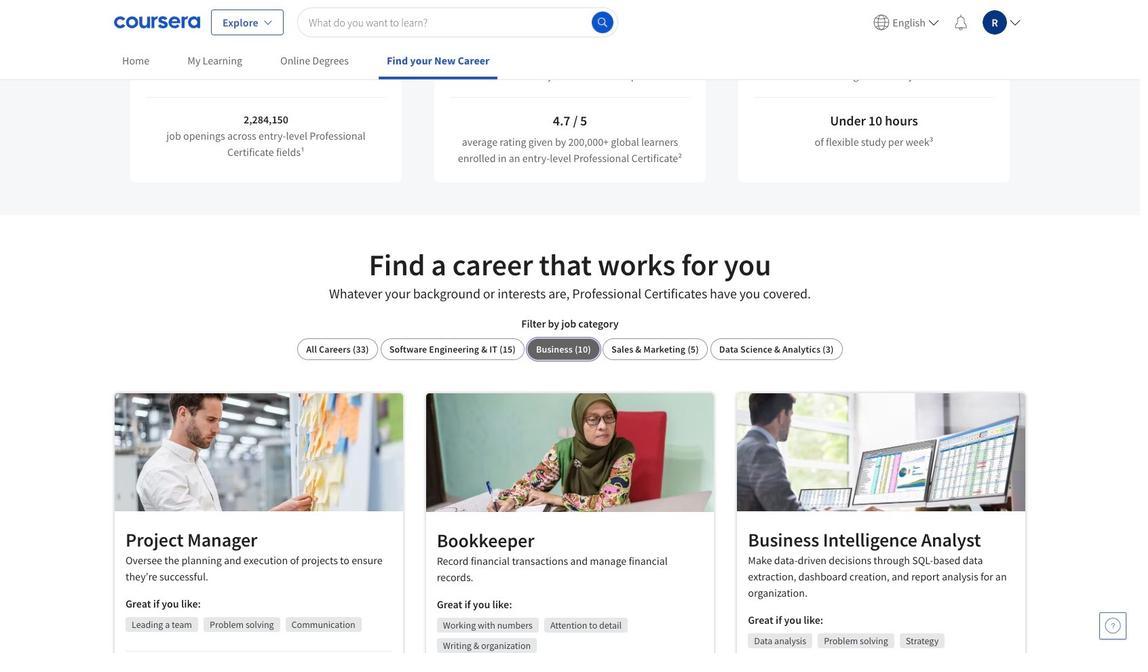 Task type: vqa. For each thing, say whether or not it's contained in the screenshot.
Help Center icon in the bottom of the page
yes



Task type: describe. For each thing, give the bounding box(es) containing it.
What do you want to learn? text field
[[297, 7, 618, 37]]

project manager image
[[115, 394, 403, 512]]

help center image
[[1105, 618, 1122, 635]]

coursera image
[[114, 11, 200, 33]]

bookkeeper image
[[426, 394, 714, 513]]



Task type: locate. For each thing, give the bounding box(es) containing it.
option group
[[298, 339, 843, 360]]

menu
[[868, 0, 1026, 44]]

None button
[[298, 339, 378, 360], [381, 339, 525, 360], [527, 339, 600, 360], [603, 339, 708, 360], [711, 339, 843, 360], [298, 339, 378, 360], [381, 339, 525, 360], [527, 339, 600, 360], [603, 339, 708, 360], [711, 339, 843, 360]]

None search field
[[297, 7, 618, 37]]



